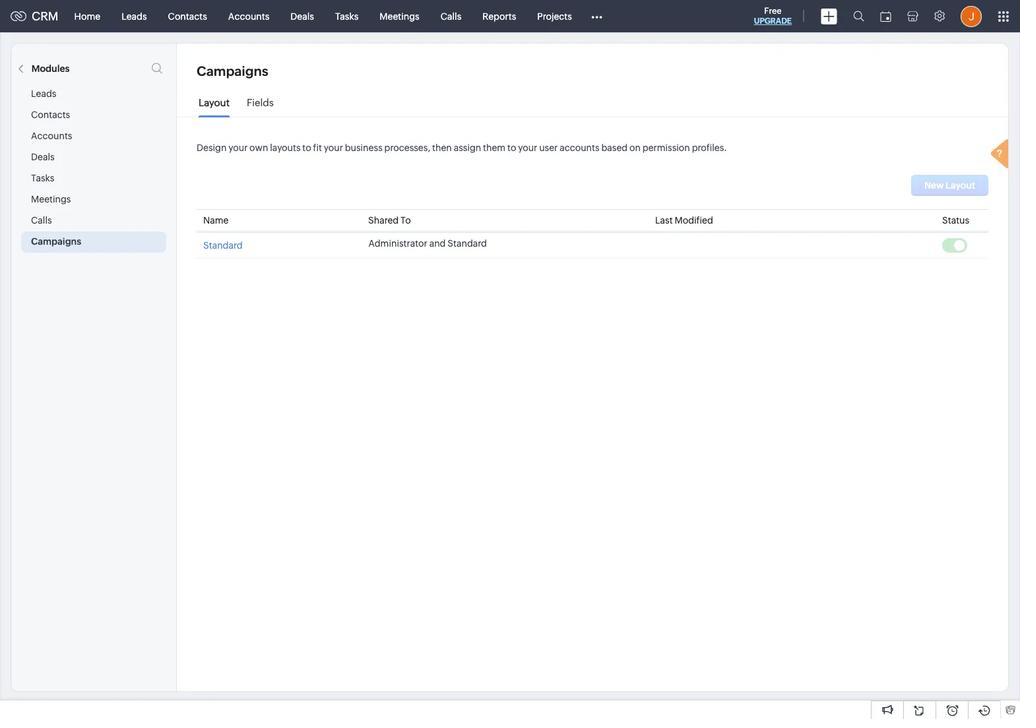 Task type: locate. For each thing, give the bounding box(es) containing it.
based
[[602, 143, 628, 153]]

1 horizontal spatial contacts
[[168, 11, 207, 21]]

projects
[[538, 11, 572, 21]]

0 horizontal spatial tasks
[[31, 173, 54, 184]]

1 horizontal spatial your
[[324, 143, 343, 153]]

standard
[[448, 238, 487, 249], [203, 240, 243, 251]]

fields
[[247, 97, 274, 108]]

shared to
[[368, 215, 411, 226]]

standard right and
[[448, 238, 487, 249]]

2 horizontal spatial your
[[519, 143, 538, 153]]

leads right home link
[[122, 11, 147, 21]]

them
[[483, 143, 506, 153]]

home link
[[64, 0, 111, 32]]

profile image
[[961, 6, 983, 27]]

meetings
[[380, 11, 420, 21], [31, 194, 71, 205]]

0 horizontal spatial calls
[[31, 215, 52, 226]]

0 horizontal spatial your
[[229, 143, 248, 153]]

contacts link
[[158, 0, 218, 32]]

own
[[250, 143, 268, 153]]

1 horizontal spatial calls
[[441, 11, 462, 21]]

0 horizontal spatial meetings
[[31, 194, 71, 205]]

0 vertical spatial meetings
[[380, 11, 420, 21]]

0 horizontal spatial contacts
[[31, 110, 70, 120]]

fields link
[[247, 97, 274, 118]]

to
[[303, 143, 312, 153], [508, 143, 517, 153]]

accounts link
[[218, 0, 280, 32]]

shared
[[368, 215, 399, 226]]

crm
[[32, 9, 59, 23]]

0 horizontal spatial to
[[303, 143, 312, 153]]

1 vertical spatial contacts
[[31, 110, 70, 120]]

0 vertical spatial accounts
[[228, 11, 270, 21]]

profile element
[[954, 0, 991, 32]]

accounts
[[560, 143, 600, 153]]

1 horizontal spatial standard
[[448, 238, 487, 249]]

leads link
[[111, 0, 158, 32]]

2 to from the left
[[508, 143, 517, 153]]

your
[[229, 143, 248, 153], [324, 143, 343, 153], [519, 143, 538, 153]]

standard down name
[[203, 240, 243, 251]]

None button
[[912, 175, 989, 196]]

1 horizontal spatial campaigns
[[197, 63, 269, 79]]

1 your from the left
[[229, 143, 248, 153]]

last
[[656, 215, 673, 226]]

reports
[[483, 11, 517, 21]]

leads
[[122, 11, 147, 21], [31, 88, 56, 99]]

0 vertical spatial deals
[[291, 11, 314, 21]]

0 horizontal spatial accounts
[[31, 131, 72, 141]]

1 horizontal spatial accounts
[[228, 11, 270, 21]]

profiles.
[[692, 143, 728, 153]]

search element
[[846, 0, 873, 32]]

0 vertical spatial tasks
[[335, 11, 359, 21]]

assign
[[454, 143, 482, 153]]

calls
[[441, 11, 462, 21], [31, 215, 52, 226]]

free upgrade
[[755, 6, 792, 26]]

calendar image
[[881, 11, 892, 21]]

2 your from the left
[[324, 143, 343, 153]]

tasks
[[335, 11, 359, 21], [31, 173, 54, 184]]

your left own
[[229, 143, 248, 153]]

campaigns
[[197, 63, 269, 79], [31, 236, 81, 247]]

0 vertical spatial calls
[[441, 11, 462, 21]]

then
[[433, 143, 452, 153]]

fit
[[313, 143, 322, 153]]

to right them at the top of page
[[508, 143, 517, 153]]

1 vertical spatial campaigns
[[31, 236, 81, 247]]

projects link
[[527, 0, 583, 32]]

0 vertical spatial leads
[[122, 11, 147, 21]]

contacts down modules
[[31, 110, 70, 120]]

your right fit
[[324, 143, 343, 153]]

1 vertical spatial calls
[[31, 215, 52, 226]]

accounts
[[228, 11, 270, 21], [31, 131, 72, 141]]

on
[[630, 143, 641, 153]]

contacts
[[168, 11, 207, 21], [31, 110, 70, 120]]

1 horizontal spatial deals
[[291, 11, 314, 21]]

1 vertical spatial deals
[[31, 152, 55, 162]]

upgrade
[[755, 17, 792, 26]]

0 horizontal spatial deals
[[31, 152, 55, 162]]

1 vertical spatial leads
[[31, 88, 56, 99]]

1 vertical spatial accounts
[[31, 131, 72, 141]]

to left fit
[[303, 143, 312, 153]]

to
[[401, 215, 411, 226]]

your left user
[[519, 143, 538, 153]]

1 horizontal spatial to
[[508, 143, 517, 153]]

1 horizontal spatial meetings
[[380, 11, 420, 21]]

deals
[[291, 11, 314, 21], [31, 152, 55, 162]]

leads down modules
[[31, 88, 56, 99]]

contacts right leads link
[[168, 11, 207, 21]]



Task type: describe. For each thing, give the bounding box(es) containing it.
last modified
[[656, 215, 714, 226]]

and
[[430, 238, 446, 249]]

0 vertical spatial contacts
[[168, 11, 207, 21]]

standard link
[[203, 238, 243, 251]]

calls link
[[430, 0, 472, 32]]

3 your from the left
[[519, 143, 538, 153]]

reports link
[[472, 0, 527, 32]]

modified
[[675, 215, 714, 226]]

0 horizontal spatial leads
[[31, 88, 56, 99]]

crm link
[[11, 9, 59, 23]]

name
[[203, 215, 229, 226]]

Other Modules field
[[583, 6, 611, 27]]

modules
[[32, 63, 70, 74]]

status
[[943, 215, 970, 226]]

home
[[74, 11, 100, 21]]

create menu element
[[814, 0, 846, 32]]

meetings link
[[369, 0, 430, 32]]

layout link
[[199, 97, 230, 118]]

meetings inside meetings link
[[380, 11, 420, 21]]

0 horizontal spatial standard
[[203, 240, 243, 251]]

processes,
[[385, 143, 431, 153]]

business
[[345, 143, 383, 153]]

1 to from the left
[[303, 143, 312, 153]]

layout
[[199, 97, 230, 108]]

1 vertical spatial tasks
[[31, 173, 54, 184]]

0 vertical spatial campaigns
[[197, 63, 269, 79]]

free
[[765, 6, 782, 16]]

user
[[540, 143, 558, 153]]

deals link
[[280, 0, 325, 32]]

1 vertical spatial meetings
[[31, 194, 71, 205]]

administrator and standard
[[369, 238, 487, 249]]

design your own layouts to fit your business processes, then assign them to your user accounts based on permission profiles.
[[197, 143, 728, 153]]

layouts
[[270, 143, 301, 153]]

design
[[197, 143, 227, 153]]

search image
[[854, 11, 865, 22]]

1 horizontal spatial leads
[[122, 11, 147, 21]]

0 horizontal spatial campaigns
[[31, 236, 81, 247]]

create menu image
[[821, 8, 838, 24]]

1 horizontal spatial tasks
[[335, 11, 359, 21]]

tasks link
[[325, 0, 369, 32]]

administrator
[[369, 238, 428, 249]]

permission
[[643, 143, 691, 153]]



Task type: vqa. For each thing, say whether or not it's contained in the screenshot.
logo
no



